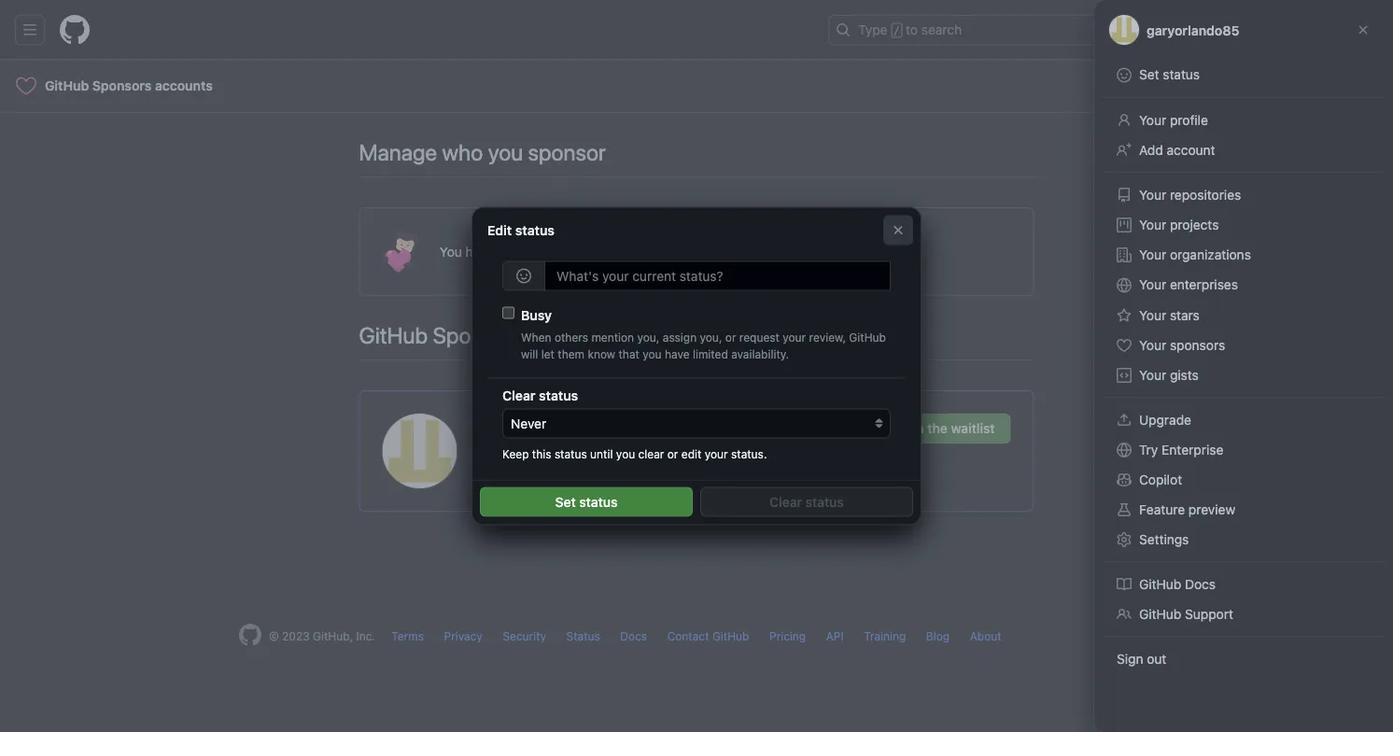 Task type: vqa. For each thing, say whether or not it's contained in the screenshot.
Your repositories link
yes



Task type: locate. For each thing, give the bounding box(es) containing it.
0 vertical spatial docs
[[1185, 577, 1216, 592]]

0 horizontal spatial garyorlando85
[[480, 416, 606, 438]]

status down not
[[579, 494, 618, 510]]

footer containing © 2023 github, inc.
[[224, 586, 1169, 693]]

0 horizontal spatial sponsors
[[92, 78, 152, 93]]

0 vertical spatial sponsors
[[92, 78, 152, 93]]

your left "projects"
[[1139, 217, 1166, 233]]

1 vertical spatial to
[[742, 244, 754, 259]]

1 horizontal spatial you,
[[700, 331, 722, 344]]

2 vertical spatial you
[[616, 448, 635, 461]]

until
[[590, 448, 613, 461]]

privacy
[[444, 629, 483, 642]]

0 vertical spatial garyorlando85
[[1147, 22, 1240, 38]]

set status up the your profile
[[1139, 67, 1200, 82]]

0 vertical spatial or
[[725, 331, 736, 344]]

1 horizontal spatial accounts
[[602, 322, 691, 348]]

set status button down has
[[480, 487, 693, 517]]

set down has
[[555, 494, 576, 510]]

has
[[571, 448, 595, 465]]

0 horizontal spatial set
[[555, 494, 576, 510]]

docs right status
[[620, 629, 647, 642]]

status down sponsors.
[[806, 494, 844, 510]]

sponsors for eligible
[[433, 322, 524, 348]]

anyone
[[581, 244, 624, 259]]

you, up that
[[637, 331, 660, 344]]

1 horizontal spatial set status
[[1139, 67, 1200, 82]]

0 vertical spatial to
[[906, 22, 918, 37]]

your for your projects
[[1139, 217, 1166, 233]]

sponsored
[[513, 244, 577, 259]]

0 vertical spatial set
[[1139, 67, 1159, 82]]

1 vertical spatial accounts
[[602, 322, 691, 348]]

1 you, from the left
[[637, 331, 660, 344]]

your up your stars
[[1139, 277, 1166, 292]]

0 vertical spatial clear
[[502, 388, 536, 403]]

you, up the "limited"
[[700, 331, 722, 344]]

@garyorlando85 image
[[382, 414, 457, 488]]

dialog containing garyorlando85
[[0, 0, 1393, 732]]

0 horizontal spatial docs
[[620, 629, 647, 642]]

your up your projects
[[1139, 187, 1166, 203]]

projects
[[1170, 217, 1219, 233]]

1 horizontal spatial account
[[1167, 142, 1215, 158]]

you right until
[[616, 448, 635, 461]]

your
[[1139, 113, 1166, 128], [1139, 187, 1166, 203], [1139, 217, 1166, 233], [1139, 247, 1166, 262], [1139, 277, 1166, 292], [1139, 308, 1166, 323], [1139, 338, 1166, 353], [1139, 367, 1166, 383]]

your for your organizations
[[1139, 247, 1166, 262]]

who
[[442, 139, 483, 165]]

your inside "link"
[[1139, 247, 1166, 262]]

find someone to sponsor link
[[654, 244, 805, 259]]

to
[[906, 22, 918, 37], [742, 244, 754, 259], [678, 448, 692, 465]]

2 horizontal spatial you
[[643, 348, 662, 361]]

0 horizontal spatial set status button
[[480, 487, 693, 517]]

organizations
[[1170, 247, 1251, 262]]

set inside edit status dialog
[[555, 494, 576, 510]]

status.
[[731, 448, 767, 461]]

to right the someone
[[742, 244, 754, 259]]

5 your from the top
[[1139, 277, 1166, 292]]

plus image
[[1187, 22, 1202, 37]]

that
[[619, 348, 640, 361]]

4 your from the top
[[1139, 247, 1166, 262]]

the
[[928, 421, 948, 436]]

stars
[[1170, 308, 1200, 323]]

0 vertical spatial account
[[1167, 142, 1215, 158]]

docs
[[1185, 577, 1216, 592], [620, 629, 647, 642]]

1 horizontal spatial clear status
[[770, 494, 844, 510]]

clear inside clear status 'button'
[[770, 494, 802, 510]]

1 horizontal spatial clear
[[770, 494, 802, 510]]

1 vertical spatial set status button
[[480, 487, 693, 517]]

1 vertical spatial account
[[512, 448, 567, 465]]

know
[[588, 348, 615, 361]]

to inside garyorlando85 this account has not applied to join github sponsors.
[[678, 448, 692, 465]]

6 your from the top
[[1139, 308, 1166, 323]]

1 vertical spatial set
[[555, 494, 576, 510]]

your down your projects
[[1139, 247, 1166, 262]]

or left edit on the bottom of the page
[[667, 448, 678, 461]]

upgrade link
[[1109, 405, 1378, 435]]

or
[[725, 331, 736, 344], [667, 448, 678, 461]]

join the waitlist button
[[882, 414, 1011, 444]]

your right edit on the bottom of the page
[[705, 448, 728, 461]]

2 your from the top
[[1139, 187, 1166, 203]]

your repositories
[[1139, 187, 1241, 203]]

you right that
[[643, 348, 662, 361]]

garyorlando85 link
[[480, 416, 606, 438]]

github inside footer
[[712, 629, 749, 642]]

profile
[[1170, 113, 1208, 128]]

busy when others mention you, assign you, or request your review,           github will let them know that you have limited availability.
[[521, 307, 886, 361]]

docs up support
[[1185, 577, 1216, 592]]

status up the sponsored
[[515, 222, 555, 238]]

to right /
[[906, 22, 918, 37]]

0 horizontal spatial clear status
[[502, 388, 578, 403]]

dialog
[[0, 0, 1393, 732]]

your organizations link
[[1109, 240, 1378, 270]]

1 vertical spatial sponsors
[[433, 322, 524, 348]]

your projects link
[[1109, 210, 1378, 240]]

0 vertical spatial set status
[[1139, 67, 1200, 82]]

your for your profile
[[1139, 113, 1166, 128]]

account down profile
[[1167, 142, 1215, 158]]

github sponsors accounts
[[45, 78, 213, 93]]

0 horizontal spatial accounts
[[155, 78, 213, 93]]

set status button up your profile link
[[1109, 60, 1378, 91]]

1 horizontal spatial set
[[1139, 67, 1159, 82]]

status inside clear status 'button'
[[806, 494, 844, 510]]

1 horizontal spatial sponsors
[[433, 322, 524, 348]]

set status inside edit status dialog
[[555, 494, 618, 510]]

set status down has
[[555, 494, 618, 510]]

homepage image
[[239, 624, 261, 646]]

your inside busy when others mention you, assign you, or request your review,           github will let them know that you have limited availability.
[[783, 331, 806, 344]]

clear up garyorlando85 link
[[502, 388, 536, 403]]

your stars link
[[1109, 301, 1378, 331]]

your up your gists
[[1139, 338, 1166, 353]]

© 2023 github, inc.
[[269, 629, 375, 642]]

1 vertical spatial clear status
[[770, 494, 844, 510]]

clear status down sponsors.
[[770, 494, 844, 510]]

garyorlando85 inside garyorlando85 this account has not applied to join github sponsors.
[[480, 416, 606, 438]]

account down garyorlando85 link
[[512, 448, 567, 465]]

clear down sponsors.
[[770, 494, 802, 510]]

your left stars
[[1139, 308, 1166, 323]]

garyorlando85 up profile
[[1147, 22, 1240, 38]]

status up profile
[[1163, 67, 1200, 82]]

1 vertical spatial set status
[[555, 494, 618, 510]]

feature preview button
[[1109, 495, 1378, 525]]

1 vertical spatial docs
[[620, 629, 647, 642]]

7 your from the top
[[1139, 338, 1166, 353]]

2 vertical spatial to
[[678, 448, 692, 465]]

join
[[898, 421, 924, 436]]

edit status dialog
[[473, 208, 921, 525]]

set down the command palette image
[[1139, 67, 1159, 82]]

add
[[1139, 142, 1163, 158]]

you right who
[[488, 139, 523, 165]]

sponsor up what's your current status? text box on the top of the page
[[757, 244, 805, 259]]

sponsors
[[92, 78, 152, 93], [433, 322, 524, 348]]

1 vertical spatial or
[[667, 448, 678, 461]]

/
[[893, 24, 900, 37]]

0 vertical spatial clear status
[[502, 388, 578, 403]]

1 horizontal spatial or
[[725, 331, 736, 344]]

footer
[[224, 586, 1169, 693]]

garyorlando85 up this
[[480, 416, 606, 438]]

1 vertical spatial you
[[643, 348, 662, 361]]

status
[[1163, 67, 1200, 82], [515, 222, 555, 238], [539, 388, 578, 403], [555, 448, 587, 461], [579, 494, 618, 510], [806, 494, 844, 510]]

1 horizontal spatial your
[[783, 331, 806, 344]]

8 your from the top
[[1139, 367, 1166, 383]]

1 your from the top
[[1139, 113, 1166, 128]]

set status for set status button to the top
[[1139, 67, 1200, 82]]

sponsor up "edit status"
[[528, 139, 606, 165]]

2023
[[282, 629, 310, 642]]

your left review,
[[783, 331, 806, 344]]

0 horizontal spatial you
[[488, 139, 523, 165]]

support
[[1185, 607, 1234, 622]]

about link
[[970, 629, 1002, 642]]

waitlist
[[951, 421, 995, 436]]

sponsor
[[528, 139, 606, 165], [757, 244, 805, 259]]

clear status
[[502, 388, 578, 403], [770, 494, 844, 510]]

3 your from the top
[[1139, 217, 1166, 233]]

0 horizontal spatial set status
[[555, 494, 618, 510]]

1 vertical spatial your
[[705, 448, 728, 461]]

your
[[783, 331, 806, 344], [705, 448, 728, 461]]

2 you, from the left
[[700, 331, 722, 344]]

enterprises
[[1170, 277, 1238, 292]]

1 horizontal spatial sponsor
[[757, 244, 805, 259]]

account
[[1167, 142, 1215, 158], [512, 448, 567, 465]]

them
[[558, 348, 585, 361]]

1 horizontal spatial to
[[742, 244, 754, 259]]

set
[[1139, 67, 1159, 82], [555, 494, 576, 510]]

manage
[[359, 139, 437, 165]]

0 vertical spatial set status button
[[1109, 60, 1378, 91]]

0 horizontal spatial to
[[678, 448, 692, 465]]

feature
[[1139, 502, 1185, 517]]

to left join
[[678, 448, 692, 465]]

accounts
[[155, 78, 213, 93], [602, 322, 691, 348]]

1 vertical spatial clear
[[770, 494, 802, 510]]

have
[[665, 348, 690, 361]]

clear
[[502, 388, 536, 403], [770, 494, 802, 510]]

0 horizontal spatial sponsor
[[528, 139, 606, 165]]

0 vertical spatial accounts
[[155, 78, 213, 93]]

1 vertical spatial garyorlando85
[[480, 416, 606, 438]]

0 vertical spatial you
[[488, 139, 523, 165]]

garyorlando85 for garyorlando85 this account has not applied to join github sponsors.
[[480, 416, 606, 438]]

1 horizontal spatial garyorlando85
[[1147, 22, 1240, 38]]

set status button
[[1109, 60, 1378, 91], [480, 487, 693, 517]]

account inside garyorlando85 this account has not applied to join github sponsors.
[[512, 448, 567, 465]]

1 horizontal spatial docs
[[1185, 577, 1216, 592]]

your left gists
[[1139, 367, 1166, 383]]

try enterprise link
[[1109, 435, 1378, 465]]

1 horizontal spatial set status button
[[1109, 60, 1378, 91]]

your up add
[[1139, 113, 1166, 128]]

0 horizontal spatial account
[[512, 448, 567, 465]]

edit status
[[487, 222, 555, 238]]

0 vertical spatial your
[[783, 331, 806, 344]]

copilot link
[[1109, 465, 1378, 495]]

0 horizontal spatial you,
[[637, 331, 660, 344]]

clear status up garyorlando85 link
[[502, 388, 578, 403]]

github inside garyorlando85 this account has not applied to join github sponsors.
[[723, 448, 771, 465]]

enterprise
[[1162, 442, 1224, 458]]

github,
[[313, 629, 353, 642]]

or up the "limited"
[[725, 331, 736, 344]]

you inside busy when others mention you, assign you, or request your review,           github will let them know that you have limited availability.
[[643, 348, 662, 361]]



Task type: describe. For each thing, give the bounding box(es) containing it.
find
[[654, 244, 679, 259]]

mention
[[591, 331, 634, 344]]

clear status inside 'button'
[[770, 494, 844, 510]]

github support
[[1139, 607, 1234, 622]]

contact github
[[667, 629, 749, 642]]

contact github link
[[667, 629, 749, 642]]

your for your repositories
[[1139, 187, 1166, 203]]

What's your current status? text field
[[544, 261, 891, 291]]

sign
[[1117, 651, 1143, 667]]

set status button inside edit status dialog
[[480, 487, 693, 517]]

your profile
[[1139, 113, 1208, 128]]

close image
[[1356, 22, 1371, 37]]

your for your stars
[[1139, 308, 1166, 323]]

api
[[826, 629, 844, 642]]

limited
[[693, 348, 728, 361]]

pricing link
[[769, 629, 806, 642]]

clear
[[638, 448, 664, 461]]

set for set status button in the edit status dialog
[[555, 494, 576, 510]]

contact
[[667, 629, 709, 642]]

github support link
[[1109, 599, 1378, 629]]

not
[[598, 448, 621, 465]]

homepage image
[[60, 15, 90, 45]]

1 vertical spatial sponsor
[[757, 244, 805, 259]]

close image
[[891, 222, 906, 237]]

terms
[[392, 629, 424, 642]]

busy
[[521, 307, 552, 323]]

0 horizontal spatial your
[[705, 448, 728, 461]]

sponsors
[[1170, 338, 1225, 353]]

your for your enterprises
[[1139, 277, 1166, 292]]

your gists
[[1139, 367, 1199, 383]]

review,
[[809, 331, 846, 344]]

api link
[[826, 629, 844, 642]]

copilot
[[1139, 472, 1182, 487]]

settings link
[[1109, 525, 1378, 555]]

feature preview
[[1139, 502, 1236, 517]]

your for your sponsors
[[1139, 338, 1166, 353]]

smiley image
[[516, 268, 531, 283]]

gists
[[1170, 367, 1199, 383]]

status up garyorlando85 link
[[539, 388, 578, 403]]

keep this status until you clear or edit your status.
[[502, 448, 767, 461]]

your gists link
[[1109, 360, 1378, 390]]

garyorlando85 for garyorlando85
[[1147, 22, 1240, 38]]

docs link
[[620, 629, 647, 642]]

account inside 'add account' link
[[1167, 142, 1215, 158]]

your repositories link
[[1109, 180, 1378, 210]]

edit
[[487, 222, 512, 238]]

eligible
[[529, 322, 597, 348]]

let
[[541, 348, 555, 361]]

github docs
[[1139, 577, 1216, 592]]

blog link
[[926, 629, 950, 642]]

your organizations
[[1139, 247, 1251, 262]]

status link
[[566, 629, 600, 642]]

clear status button
[[700, 487, 913, 517]]

©
[[269, 629, 279, 642]]

Busy checkbox
[[502, 307, 515, 319]]

sponsors for accounts
[[92, 78, 152, 93]]

your profile link
[[1109, 106, 1378, 135]]

when
[[521, 331, 551, 344]]

keep
[[502, 448, 529, 461]]

command palette image
[[1133, 22, 1148, 37]]

your projects
[[1139, 217, 1219, 233]]

security
[[503, 629, 546, 642]]

set status for set status button in the edit status dialog
[[555, 494, 618, 510]]

settings
[[1139, 532, 1189, 547]]

set for set status button to the top
[[1139, 67, 1159, 82]]

someone
[[683, 244, 738, 259]]

0 horizontal spatial clear
[[502, 388, 536, 403]]

sign out
[[1117, 651, 1167, 667]]

join
[[695, 448, 719, 465]]

you haven't sponsored anyone yet. find someone to sponsor .
[[440, 244, 809, 259]]

your sponsors
[[1139, 338, 1225, 353]]

assign
[[663, 331, 697, 344]]

type
[[858, 22, 888, 37]]

or inside busy when others mention you, assign you, or request your review,           github will let them know that you have limited availability.
[[725, 331, 736, 344]]

privacy link
[[444, 629, 483, 642]]

1 horizontal spatial you
[[616, 448, 635, 461]]

your enterprises
[[1139, 277, 1238, 292]]

your enterprises link
[[1109, 270, 1378, 301]]

about
[[970, 629, 1002, 642]]

pricing
[[769, 629, 806, 642]]

docs inside footer
[[620, 629, 647, 642]]

github inside busy when others mention you, assign you, or request your review,           github will let them know that you have limited availability.
[[849, 331, 886, 344]]

garyorlando85 this account has not applied to join github sponsors.
[[480, 416, 843, 465]]

security link
[[503, 629, 546, 642]]

status
[[566, 629, 600, 642]]

.
[[805, 244, 809, 259]]

blog
[[926, 629, 950, 642]]

inc.
[[356, 629, 375, 642]]

triangle down image
[[1206, 21, 1220, 36]]

out
[[1147, 651, 1167, 667]]

sign out link
[[1109, 644, 1378, 674]]

applied
[[624, 448, 674, 465]]

0 vertical spatial sponsor
[[528, 139, 606, 165]]

status right this
[[555, 448, 587, 461]]

this
[[480, 448, 508, 465]]

search
[[922, 22, 962, 37]]

github sponsors eligible accounts
[[359, 322, 691, 348]]

join the waitlist
[[898, 421, 995, 436]]

sponsors.
[[775, 448, 843, 465]]

upgrade
[[1139, 412, 1192, 428]]

2 horizontal spatial to
[[906, 22, 918, 37]]

you
[[440, 244, 462, 259]]

add account link
[[1109, 135, 1378, 165]]

your for your gists
[[1139, 367, 1166, 383]]

training
[[864, 629, 906, 642]]

training link
[[864, 629, 906, 642]]

type / to search
[[858, 22, 962, 37]]

heart image
[[15, 75, 37, 97]]

manage who you sponsor
[[359, 139, 606, 165]]

0 horizontal spatial or
[[667, 448, 678, 461]]

repositories
[[1170, 187, 1241, 203]]



